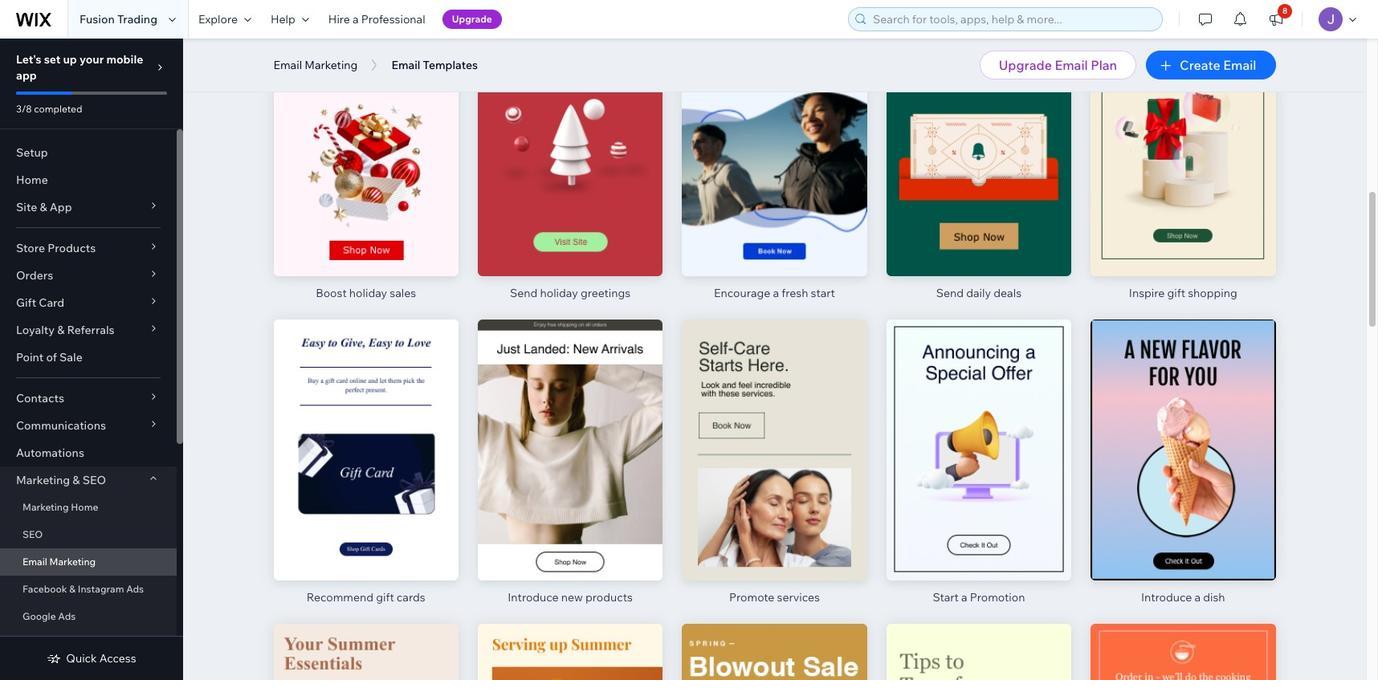 Task type: describe. For each thing, give the bounding box(es) containing it.
0 vertical spatial home
[[16, 173, 48, 187]]

1 vertical spatial seo
[[22, 528, 43, 541]]

site
[[16, 200, 37, 214]]

1 vertical spatial ads
[[58, 610, 76, 622]]

let's
[[16, 52, 41, 67]]

professional
[[361, 12, 425, 27]]

mobile
[[106, 52, 143, 67]]

upgrade button
[[442, 10, 502, 29]]

set
[[44, 52, 61, 67]]

setup link
[[0, 139, 177, 166]]

point of sale link
[[0, 344, 177, 371]]

a for promotion
[[961, 590, 967, 604]]

email marketing for email marketing button
[[273, 58, 358, 72]]

up
[[63, 52, 77, 67]]

gift card
[[16, 296, 64, 310]]

seo inside popup button
[[82, 473, 106, 487]]

introduce for introduce new products
[[508, 590, 559, 604]]

email marketing button
[[265, 53, 366, 77]]

email inside "button"
[[1055, 57, 1088, 73]]

email down the help button on the top left
[[273, 58, 302, 72]]

quick
[[66, 651, 97, 666]]

recommend
[[307, 590, 373, 604]]

hire
[[328, 12, 350, 27]]

quick access button
[[47, 651, 136, 666]]

8 button
[[1258, 0, 1294, 39]]

of
[[46, 350, 57, 365]]

marketing inside popup button
[[16, 473, 70, 487]]

gift for recommend
[[376, 590, 394, 604]]

store
[[16, 241, 45, 255]]

start
[[811, 286, 835, 300]]

upgrade email plan button
[[980, 51, 1136, 80]]

facebook & instagram ads
[[22, 583, 144, 595]]

email inside sidebar element
[[22, 556, 47, 568]]

store products button
[[0, 235, 177, 262]]

marketing home
[[22, 501, 98, 513]]

cards
[[397, 590, 425, 604]]

greetings
[[581, 286, 631, 300]]

marketing home link
[[0, 494, 177, 521]]

email marketing for email marketing link
[[22, 556, 96, 568]]

hire a professional
[[328, 12, 425, 27]]

boost holiday sales
[[316, 286, 416, 300]]

new
[[561, 590, 583, 604]]

home link
[[0, 166, 177, 194]]

a for professional
[[353, 12, 359, 27]]

a for dish
[[1195, 590, 1201, 604]]

communications
[[16, 418, 106, 433]]

& for site
[[40, 200, 47, 214]]

plan
[[1091, 57, 1117, 73]]

trading
[[117, 12, 157, 27]]

google ads link
[[0, 603, 177, 630]]

sidebar element
[[0, 39, 183, 680]]

upgrade for upgrade email plan
[[999, 57, 1052, 73]]

point
[[16, 350, 44, 365]]

point of sale
[[16, 350, 83, 365]]

send holiday greetings
[[510, 286, 631, 300]]

sale
[[59, 350, 83, 365]]

3/8 completed
[[16, 103, 82, 115]]

upgrade email plan
[[999, 57, 1117, 73]]

site & app
[[16, 200, 72, 214]]

app
[[16, 68, 37, 83]]

encourage
[[714, 286, 770, 300]]

dish
[[1203, 590, 1225, 604]]

introduce new products
[[508, 590, 633, 604]]

email marketing link
[[0, 549, 177, 576]]

create email
[[1180, 57, 1256, 73]]

inspire gift shopping
[[1129, 286, 1237, 300]]

quick access
[[66, 651, 136, 666]]

boost
[[316, 286, 347, 300]]

contacts button
[[0, 385, 177, 412]]

seo link
[[0, 521, 177, 549]]

email right 'create'
[[1223, 57, 1256, 73]]

your
[[79, 52, 104, 67]]

explore
[[198, 12, 238, 27]]

Search for tools, apps, help & more... field
[[868, 8, 1157, 31]]

holiday for send
[[540, 286, 578, 300]]

gift
[[16, 296, 36, 310]]

fresh
[[782, 286, 808, 300]]

facebook & instagram ads link
[[0, 576, 177, 603]]



Task type: vqa. For each thing, say whether or not it's contained in the screenshot.
Introduce new products Introduce
yes



Task type: locate. For each thing, give the bounding box(es) containing it.
access
[[99, 651, 136, 666]]

seo
[[82, 473, 106, 487], [22, 528, 43, 541]]

& down automations link
[[73, 473, 80, 487]]

services
[[777, 590, 820, 604]]

email marketing up the facebook
[[22, 556, 96, 568]]

1 horizontal spatial holiday
[[540, 286, 578, 300]]

seo down automations link
[[82, 473, 106, 487]]

start
[[933, 590, 959, 604]]

1 horizontal spatial gift
[[1167, 286, 1185, 300]]

email marketing down 'hire'
[[273, 58, 358, 72]]

hire a professional link
[[319, 0, 435, 39]]

encourage a fresh start
[[714, 286, 835, 300]]

1 horizontal spatial ads
[[126, 583, 144, 595]]

introduce for introduce a dish
[[1141, 590, 1192, 604]]

email left plan
[[1055, 57, 1088, 73]]

upgrade for upgrade
[[452, 13, 492, 25]]

let's set up your mobile app
[[16, 52, 143, 83]]

loyalty
[[16, 323, 55, 337]]

upgrade inside "button"
[[999, 57, 1052, 73]]

1 horizontal spatial introduce
[[1141, 590, 1192, 604]]

1 horizontal spatial seo
[[82, 473, 106, 487]]

a
[[353, 12, 359, 27], [773, 286, 779, 300], [961, 590, 967, 604], [1195, 590, 1201, 604]]

email marketing inside sidebar element
[[22, 556, 96, 568]]

loyalty & referrals
[[16, 323, 115, 337]]

email up the facebook
[[22, 556, 47, 568]]

marketing
[[305, 58, 358, 72], [16, 473, 70, 487], [22, 501, 69, 513], [49, 556, 96, 568]]

2 holiday from the left
[[540, 286, 578, 300]]

gift right inspire
[[1167, 286, 1185, 300]]

card
[[39, 296, 64, 310]]

automations link
[[0, 439, 177, 467]]

create email button
[[1146, 51, 1276, 80]]

orders
[[16, 268, 53, 283]]

help button
[[261, 0, 319, 39]]

1 introduce from the left
[[508, 590, 559, 604]]

ads right instagram
[[126, 583, 144, 595]]

& right loyalty at the left top
[[57, 323, 65, 337]]

gift
[[1167, 286, 1185, 300], [376, 590, 394, 604]]

seo down marketing home
[[22, 528, 43, 541]]

products
[[48, 241, 96, 255]]

introduce left new
[[508, 590, 559, 604]]

marketing down "marketing & seo"
[[22, 501, 69, 513]]

marketing & seo
[[16, 473, 106, 487]]

0 vertical spatial ads
[[126, 583, 144, 595]]

0 vertical spatial upgrade
[[452, 13, 492, 25]]

home down setup
[[16, 173, 48, 187]]

1 vertical spatial email marketing
[[22, 556, 96, 568]]

automations
[[16, 446, 84, 460]]

holiday
[[349, 286, 387, 300], [540, 286, 578, 300]]

holiday for boost
[[349, 286, 387, 300]]

a right the start
[[961, 590, 967, 604]]

inspire
[[1129, 286, 1165, 300]]

0 vertical spatial gift
[[1167, 286, 1185, 300]]

1 horizontal spatial upgrade
[[999, 57, 1052, 73]]

fusion
[[80, 12, 115, 27]]

fusion trading
[[80, 12, 157, 27]]

sales
[[390, 286, 416, 300]]

email
[[1055, 57, 1088, 73], [1223, 57, 1256, 73], [273, 58, 302, 72], [22, 556, 47, 568]]

0 horizontal spatial seo
[[22, 528, 43, 541]]

0 horizontal spatial gift
[[376, 590, 394, 604]]

holiday left the sales at the top left
[[349, 286, 387, 300]]

send for send daily deals
[[936, 286, 964, 300]]

0 vertical spatial seo
[[82, 473, 106, 487]]

1 horizontal spatial home
[[71, 501, 98, 513]]

site & app button
[[0, 194, 177, 221]]

facebook
[[22, 583, 67, 595]]

& for loyalty
[[57, 323, 65, 337]]

gift for inspire
[[1167, 286, 1185, 300]]

holiday left greetings
[[540, 286, 578, 300]]

2 introduce from the left
[[1141, 590, 1192, 604]]

email marketing
[[273, 58, 358, 72], [22, 556, 96, 568]]

instagram
[[78, 583, 124, 595]]

email marketing inside button
[[273, 58, 358, 72]]

completed
[[34, 103, 82, 115]]

create
[[1180, 57, 1221, 73]]

upgrade inside button
[[452, 13, 492, 25]]

start a promotion
[[933, 590, 1025, 604]]

loyalty & referrals button
[[0, 316, 177, 344]]

2 send from the left
[[936, 286, 964, 300]]

a for fresh
[[773, 286, 779, 300]]

& right site
[[40, 200, 47, 214]]

home down marketing & seo popup button
[[71, 501, 98, 513]]

send daily deals
[[936, 286, 1022, 300]]

promote services
[[729, 590, 820, 604]]

send for send holiday greetings
[[510, 286, 538, 300]]

0 horizontal spatial holiday
[[349, 286, 387, 300]]

help
[[271, 12, 295, 27]]

recommend gift cards
[[307, 590, 425, 604]]

1 horizontal spatial send
[[936, 286, 964, 300]]

ads right google
[[58, 610, 76, 622]]

0 horizontal spatial send
[[510, 286, 538, 300]]

marketing down 'hire'
[[305, 58, 358, 72]]

0 vertical spatial email marketing
[[273, 58, 358, 72]]

home
[[16, 173, 48, 187], [71, 501, 98, 513]]

& right the facebook
[[69, 583, 76, 595]]

products
[[585, 590, 633, 604]]

orders button
[[0, 262, 177, 289]]

google ads
[[22, 610, 76, 622]]

0 horizontal spatial home
[[16, 173, 48, 187]]

& for marketing
[[73, 473, 80, 487]]

introduce a dish
[[1141, 590, 1225, 604]]

store products
[[16, 241, 96, 255]]

0 horizontal spatial email marketing
[[22, 556, 96, 568]]

a left fresh
[[773, 286, 779, 300]]

gift left cards
[[376, 590, 394, 604]]

& for facebook
[[69, 583, 76, 595]]

app
[[50, 200, 72, 214]]

gift card button
[[0, 289, 177, 316]]

shopping
[[1188, 286, 1237, 300]]

communications button
[[0, 412, 177, 439]]

upgrade down search for tools, apps, help & more... field
[[999, 57, 1052, 73]]

setup
[[16, 145, 48, 160]]

3/8
[[16, 103, 32, 115]]

google
[[22, 610, 56, 622]]

1 holiday from the left
[[349, 286, 387, 300]]

marketing inside button
[[305, 58, 358, 72]]

a right 'hire'
[[353, 12, 359, 27]]

1 vertical spatial gift
[[376, 590, 394, 604]]

8
[[1283, 6, 1288, 16]]

&
[[40, 200, 47, 214], [57, 323, 65, 337], [73, 473, 80, 487], [69, 583, 76, 595]]

upgrade right professional
[[452, 13, 492, 25]]

1 vertical spatial home
[[71, 501, 98, 513]]

& inside 'popup button'
[[57, 323, 65, 337]]

promotion
[[970, 590, 1025, 604]]

0 horizontal spatial ads
[[58, 610, 76, 622]]

1 vertical spatial upgrade
[[999, 57, 1052, 73]]

introduce left dish
[[1141, 590, 1192, 604]]

referrals
[[67, 323, 115, 337]]

marketing down automations
[[16, 473, 70, 487]]

a left dish
[[1195, 590, 1201, 604]]

daily
[[966, 286, 991, 300]]

1 horizontal spatial email marketing
[[273, 58, 358, 72]]

marketing & seo button
[[0, 467, 177, 494]]

0 horizontal spatial introduce
[[508, 590, 559, 604]]

0 horizontal spatial upgrade
[[452, 13, 492, 25]]

contacts
[[16, 391, 64, 406]]

marketing up facebook & instagram ads
[[49, 556, 96, 568]]

1 send from the left
[[510, 286, 538, 300]]

upgrade
[[452, 13, 492, 25], [999, 57, 1052, 73]]

deals
[[994, 286, 1022, 300]]



